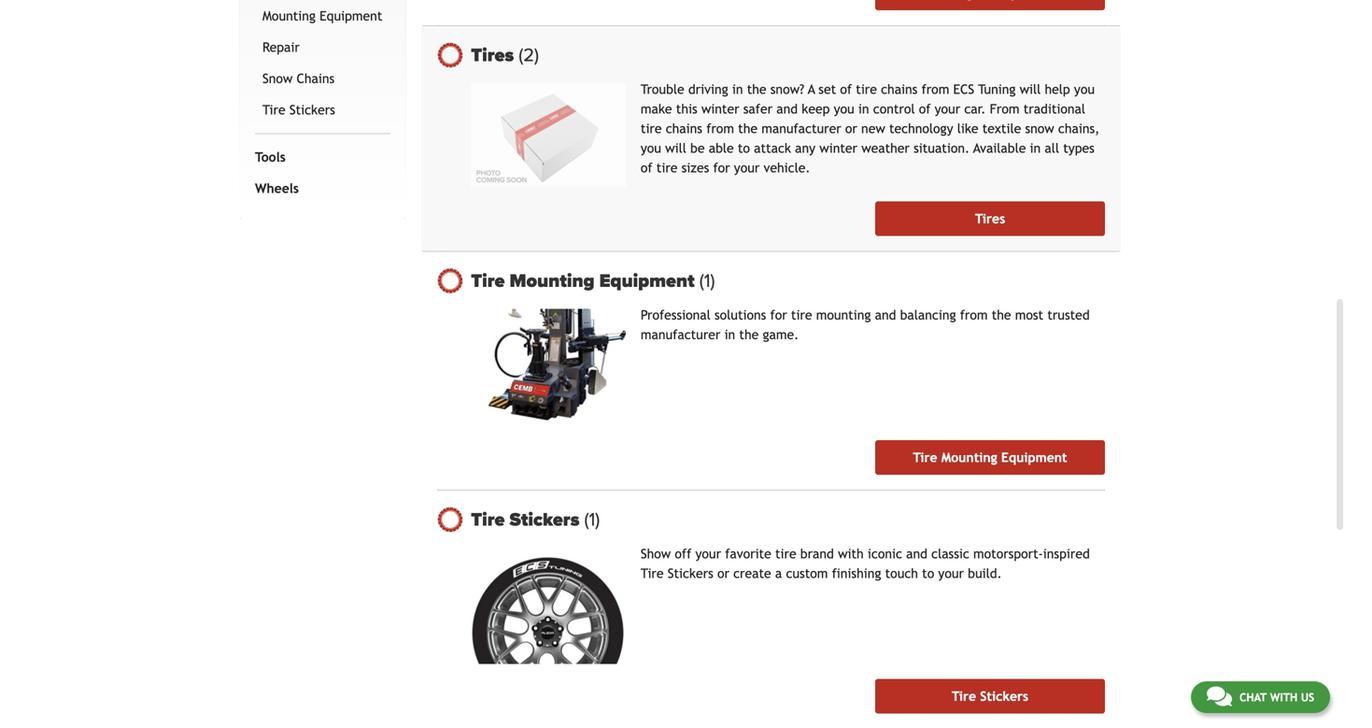 Task type: vqa. For each thing, say whether or not it's contained in the screenshot.


Task type: locate. For each thing, give the bounding box(es) containing it.
ecs
[[954, 82, 975, 97]]

1 horizontal spatial tires
[[976, 211, 1006, 226]]

tires inside 'link'
[[976, 211, 1006, 226]]

snow chains link
[[259, 63, 387, 94]]

1 vertical spatial mounting
[[510, 270, 595, 292]]

2 horizontal spatial equipment
[[1002, 450, 1068, 465]]

0 horizontal spatial you
[[641, 141, 662, 156]]

professional
[[641, 308, 711, 323]]

chat
[[1240, 691, 1268, 704]]

from
[[922, 82, 950, 97], [707, 121, 735, 136], [961, 308, 988, 323]]

keep
[[802, 102, 830, 116]]

0 horizontal spatial for
[[714, 160, 731, 175]]

in left all
[[1031, 141, 1041, 156]]

manufacturer
[[762, 121, 842, 136], [641, 327, 721, 342]]

snow
[[1026, 121, 1055, 136]]

tires for the bottom tires 'link'
[[976, 211, 1006, 226]]

tire stickers link
[[259, 94, 387, 126], [471, 509, 1106, 531], [876, 679, 1106, 714]]

you
[[1075, 82, 1095, 97], [834, 102, 855, 116], [641, 141, 662, 156]]

2 horizontal spatial from
[[961, 308, 988, 323]]

manufacturer down professional
[[641, 327, 721, 342]]

2 horizontal spatial you
[[1075, 82, 1095, 97]]

2 horizontal spatial mounting
[[942, 450, 998, 465]]

0 vertical spatial from
[[922, 82, 950, 97]]

1 horizontal spatial tire stickers
[[471, 509, 585, 531]]

1 vertical spatial equipment
[[600, 270, 695, 292]]

2 vertical spatial of
[[641, 160, 653, 175]]

trouble
[[641, 82, 685, 97]]

the
[[747, 82, 767, 97], [739, 121, 758, 136], [992, 308, 1012, 323], [740, 327, 759, 342]]

1 horizontal spatial tire mounting equipment
[[914, 450, 1068, 465]]

1 vertical spatial from
[[707, 121, 735, 136]]

0 horizontal spatial tires
[[471, 44, 519, 66]]

trusted
[[1048, 308, 1090, 323]]

tuning
[[979, 82, 1016, 97]]

0 horizontal spatial mounting
[[263, 8, 316, 23]]

1 vertical spatial chains
[[666, 121, 703, 136]]

and down snow?
[[777, 102, 798, 116]]

will
[[1020, 82, 1042, 97], [666, 141, 687, 156]]

from right balancing
[[961, 308, 988, 323]]

chains
[[882, 82, 918, 97], [666, 121, 703, 136]]

1 vertical spatial to
[[923, 566, 935, 581]]

control
[[874, 102, 916, 116]]

0 vertical spatial tire stickers
[[263, 102, 335, 117]]

your
[[935, 102, 961, 116], [734, 160, 760, 175], [696, 546, 722, 561], [939, 566, 965, 581]]

1 horizontal spatial will
[[1020, 82, 1042, 97]]

1 vertical spatial tires
[[976, 211, 1006, 226]]

from up able
[[707, 121, 735, 136]]

and inside "professional solutions for tire mounting and balancing from the most trusted manufacturer in the game."
[[875, 308, 897, 323]]

1 vertical spatial manufacturer
[[641, 327, 721, 342]]

1 vertical spatial you
[[834, 102, 855, 116]]

repair
[[263, 40, 300, 55]]

tires link up snow?
[[471, 44, 1106, 66]]

car.
[[965, 102, 986, 116]]

most
[[1016, 308, 1044, 323]]

equipment inside tires subcategories 'element'
[[320, 8, 383, 23]]

0 horizontal spatial tire mounting equipment
[[471, 270, 700, 292]]

you down set
[[834, 102, 855, 116]]

and inside trouble driving in the snow?   a set of tire chains from ecs tuning will help you make this winter safer and keep you in control of your car.   from traditional tire chains from the manufacturer or new technology like textile snow chains, you will be able to attack any winter weather situation.   available in all types of tire sizes for your vehicle.
[[777, 102, 798, 116]]

make
[[641, 102, 673, 116]]

2 vertical spatial from
[[961, 308, 988, 323]]

1 horizontal spatial to
[[923, 566, 935, 581]]

for
[[714, 160, 731, 175], [771, 308, 788, 323]]

traditional
[[1024, 102, 1086, 116]]

1 horizontal spatial mounting
[[510, 270, 595, 292]]

1 vertical spatial of
[[919, 102, 931, 116]]

or left new
[[846, 121, 858, 136]]

mounting for tire mounting equipment link to the bottom
[[942, 450, 998, 465]]

with left us
[[1271, 691, 1298, 704]]

your down attack on the right top of the page
[[734, 160, 760, 175]]

1 horizontal spatial of
[[841, 82, 852, 97]]

1 horizontal spatial or
[[846, 121, 858, 136]]

0 horizontal spatial to
[[738, 141, 750, 156]]

or
[[846, 121, 858, 136], [718, 566, 730, 581]]

winter
[[702, 102, 740, 116], [820, 141, 858, 156]]

2 vertical spatial and
[[907, 546, 928, 561]]

1 vertical spatial tire stickers
[[471, 509, 585, 531]]

and right mounting
[[875, 308, 897, 323]]

2 vertical spatial tire stickers
[[952, 689, 1029, 704]]

and inside show off your favorite tire brand with iconic and classic motorsport-inspired tire stickers or create a custom finishing touch to your build.
[[907, 546, 928, 561]]

0 vertical spatial to
[[738, 141, 750, 156]]

1 horizontal spatial equipment
[[600, 270, 695, 292]]

tires link
[[471, 44, 1106, 66], [876, 202, 1106, 236]]

1 vertical spatial for
[[771, 308, 788, 323]]

0 vertical spatial or
[[846, 121, 858, 136]]

0 horizontal spatial with
[[838, 546, 864, 561]]

favorite
[[726, 546, 772, 561]]

0 horizontal spatial of
[[641, 160, 653, 175]]

0 horizontal spatial or
[[718, 566, 730, 581]]

1 vertical spatial and
[[875, 308, 897, 323]]

1 vertical spatial tire mounting equipment link
[[876, 440, 1106, 475]]

touch
[[886, 566, 919, 581]]

1 vertical spatial with
[[1271, 691, 1298, 704]]

show
[[641, 546, 671, 561]]

weather
[[862, 141, 910, 156]]

2 vertical spatial tire stickers link
[[876, 679, 1106, 714]]

brand
[[801, 546, 835, 561]]

tire up control
[[856, 82, 878, 97]]

or inside trouble driving in the snow?   a set of tire chains from ecs tuning will help you make this winter safer and keep you in control of your car.   from traditional tire chains from the manufacturer or new technology like textile snow chains, you will be able to attack any winter weather situation.   available in all types of tire sizes for your vehicle.
[[846, 121, 858, 136]]

game.
[[763, 327, 799, 342]]

tire up a
[[776, 546, 797, 561]]

1 horizontal spatial for
[[771, 308, 788, 323]]

wheels link
[[251, 173, 387, 204]]

mounting equipment
[[263, 8, 383, 23]]

mounting inside tires subcategories 'element'
[[263, 8, 316, 23]]

you right help
[[1075, 82, 1095, 97]]

for up game.
[[771, 308, 788, 323]]

or left create
[[718, 566, 730, 581]]

0 vertical spatial mounting
[[263, 8, 316, 23]]

textile
[[983, 121, 1022, 136]]

0 vertical spatial equipment
[[320, 8, 383, 23]]

for down able
[[714, 160, 731, 175]]

to
[[738, 141, 750, 156], [923, 566, 935, 581]]

mounting for the topmost tire mounting equipment link
[[510, 270, 595, 292]]

in
[[733, 82, 744, 97], [859, 102, 870, 116], [1031, 141, 1041, 156], [725, 327, 736, 342]]

0 horizontal spatial and
[[777, 102, 798, 116]]

to right able
[[738, 141, 750, 156]]

trouble driving in the snow?   a set of tire chains from ecs tuning will help you make this winter safer and keep you in control of your car.   from traditional tire chains from the manufacturer or new technology like textile snow chains, you will be able to attack any winter weather situation.   available in all types of tire sizes for your vehicle.
[[641, 82, 1100, 175]]

0 horizontal spatial equipment
[[320, 8, 383, 23]]

tire mounting equipment link
[[471, 270, 1106, 292], [876, 440, 1106, 475]]

will left be
[[666, 141, 687, 156]]

2 vertical spatial mounting
[[942, 450, 998, 465]]

0 vertical spatial for
[[714, 160, 731, 175]]

create
[[734, 566, 772, 581]]

and
[[777, 102, 798, 116], [875, 308, 897, 323], [907, 546, 928, 561]]

mounting equipment link
[[259, 0, 387, 32]]

0 vertical spatial tire mounting equipment link
[[471, 270, 1106, 292]]

to right touch on the bottom of the page
[[923, 566, 935, 581]]

winter right any
[[820, 141, 858, 156]]

the down safer
[[739, 121, 758, 136]]

mounting
[[263, 8, 316, 23], [510, 270, 595, 292], [942, 450, 998, 465]]

off
[[675, 546, 692, 561]]

1 horizontal spatial with
[[1271, 691, 1298, 704]]

winter down driving
[[702, 102, 740, 116]]

tire inside show off your favorite tire brand with iconic and classic motorsport-inspired tire stickers or create a custom finishing touch to your build.
[[776, 546, 797, 561]]

attack
[[754, 141, 792, 156]]

0 vertical spatial manufacturer
[[762, 121, 842, 136]]

chains down this
[[666, 121, 703, 136]]

1 horizontal spatial and
[[875, 308, 897, 323]]

tires thumbnail image image
[[471, 83, 626, 187]]

iconic
[[868, 546, 903, 561]]

set
[[819, 82, 837, 97]]

classic
[[932, 546, 970, 561]]

0 horizontal spatial from
[[707, 121, 735, 136]]

your right the off
[[696, 546, 722, 561]]

1 horizontal spatial from
[[922, 82, 950, 97]]

chains up control
[[882, 82, 918, 97]]

tire
[[856, 82, 878, 97], [641, 121, 662, 136], [657, 160, 678, 175], [792, 308, 813, 323], [776, 546, 797, 561]]

equipment
[[320, 8, 383, 23], [600, 270, 695, 292], [1002, 450, 1068, 465]]

types
[[1064, 141, 1095, 156]]

0 vertical spatial tires
[[471, 44, 519, 66]]

tire mounting equipment
[[471, 270, 700, 292], [914, 450, 1068, 465]]

0 vertical spatial winter
[[702, 102, 740, 116]]

your down classic
[[939, 566, 965, 581]]

0 vertical spatial with
[[838, 546, 864, 561]]

in inside "professional solutions for tire mounting and balancing from the most trusted manufacturer in the game."
[[725, 327, 736, 342]]

0 horizontal spatial manufacturer
[[641, 327, 721, 342]]

of up technology
[[919, 102, 931, 116]]

2 horizontal spatial tire stickers
[[952, 689, 1029, 704]]

of left "sizes"
[[641, 160, 653, 175]]

of
[[841, 82, 852, 97], [919, 102, 931, 116], [641, 160, 653, 175]]

stickers inside tires subcategories 'element'
[[290, 102, 335, 117]]

0 vertical spatial tire mounting equipment
[[471, 270, 700, 292]]

in down solutions
[[725, 327, 736, 342]]

0 horizontal spatial tire stickers
[[263, 102, 335, 117]]

1 vertical spatial or
[[718, 566, 730, 581]]

tire
[[263, 102, 286, 117], [471, 270, 505, 292], [914, 450, 938, 465], [471, 509, 505, 531], [641, 566, 664, 581], [952, 689, 977, 704]]

1 vertical spatial winter
[[820, 141, 858, 156]]

snow
[[263, 71, 293, 86]]

with
[[838, 546, 864, 561], [1271, 691, 1298, 704]]

1 vertical spatial tire stickers link
[[471, 509, 1106, 531]]

tires link down the available
[[876, 202, 1106, 236]]

or inside show off your favorite tire brand with iconic and classic motorsport-inspired tire stickers or create a custom finishing touch to your build.
[[718, 566, 730, 581]]

custom
[[787, 566, 829, 581]]

manufacturer up any
[[762, 121, 842, 136]]

tires for top tires 'link'
[[471, 44, 519, 66]]

tire stickers
[[263, 102, 335, 117], [471, 509, 585, 531], [952, 689, 1029, 704]]

0 horizontal spatial chains
[[666, 121, 703, 136]]

from left "ecs"
[[922, 82, 950, 97]]

0 vertical spatial and
[[777, 102, 798, 116]]

1 vertical spatial will
[[666, 141, 687, 156]]

tire up game.
[[792, 308, 813, 323]]

0 vertical spatial tires link
[[471, 44, 1106, 66]]

0 vertical spatial tire stickers link
[[259, 94, 387, 126]]

stickers
[[290, 102, 335, 117], [510, 509, 580, 531], [668, 566, 714, 581], [981, 689, 1029, 704]]

new
[[862, 121, 886, 136]]

0 vertical spatial you
[[1075, 82, 1095, 97]]

vehicle.
[[764, 160, 811, 175]]

with up finishing at the right of page
[[838, 546, 864, 561]]

situation.
[[914, 141, 970, 156]]

us
[[1302, 691, 1315, 704]]

balancing
[[901, 308, 957, 323]]

chains,
[[1059, 121, 1100, 136]]

2 horizontal spatial and
[[907, 546, 928, 561]]

you down make
[[641, 141, 662, 156]]

and up touch on the bottom of the page
[[907, 546, 928, 561]]

tires
[[471, 44, 519, 66], [976, 211, 1006, 226]]

1 horizontal spatial chains
[[882, 82, 918, 97]]

build.
[[968, 566, 1003, 581]]

of right set
[[841, 82, 852, 97]]

1 horizontal spatial manufacturer
[[762, 121, 842, 136]]

1 vertical spatial tire mounting equipment
[[914, 450, 1068, 465]]

motorsport-
[[974, 546, 1044, 561]]

a
[[776, 566, 783, 581]]

to inside trouble driving in the snow?   a set of tire chains from ecs tuning will help you make this winter safer and keep you in control of your car.   from traditional tire chains from the manufacturer or new technology like textile snow chains, you will be able to attack any winter weather situation.   available in all types of tire sizes for your vehicle.
[[738, 141, 750, 156]]

manufacturer inside trouble driving in the snow?   a set of tire chains from ecs tuning will help you make this winter safer and keep you in control of your car.   from traditional tire chains from the manufacturer or new technology like textile snow chains, you will be able to attack any winter weather situation.   available in all types of tire sizes for your vehicle.
[[762, 121, 842, 136]]

will left help
[[1020, 82, 1042, 97]]

2 horizontal spatial of
[[919, 102, 931, 116]]



Task type: describe. For each thing, give the bounding box(es) containing it.
be
[[691, 141, 705, 156]]

snow?
[[771, 82, 805, 97]]

show off your favorite tire brand with iconic and classic motorsport-inspired tire stickers or create a custom finishing touch to your build.
[[641, 546, 1091, 581]]

in right driving
[[733, 82, 744, 97]]

2 vertical spatial you
[[641, 141, 662, 156]]

the left most on the right
[[992, 308, 1012, 323]]

tire inside 'element'
[[263, 102, 286, 117]]

tools
[[255, 149, 286, 164]]

for inside "professional solutions for tire mounting and balancing from the most trusted manufacturer in the game."
[[771, 308, 788, 323]]

the down solutions
[[740, 327, 759, 342]]

snow chains
[[263, 71, 335, 86]]

any
[[796, 141, 816, 156]]

solutions
[[715, 308, 767, 323]]

this
[[677, 102, 698, 116]]

0 vertical spatial will
[[1020, 82, 1042, 97]]

to inside show off your favorite tire brand with iconic and classic motorsport-inspired tire stickers or create a custom finishing touch to your build.
[[923, 566, 935, 581]]

like
[[958, 121, 979, 136]]

inspired
[[1044, 546, 1091, 561]]

0 horizontal spatial will
[[666, 141, 687, 156]]

help
[[1045, 82, 1071, 97]]

technology
[[890, 121, 954, 136]]

0 vertical spatial of
[[841, 82, 852, 97]]

tire down make
[[641, 121, 662, 136]]

manufacturer inside "professional solutions for tire mounting and balancing from the most trusted manufacturer in the game."
[[641, 327, 721, 342]]

available
[[974, 141, 1027, 156]]

with inside show off your favorite tire brand with iconic and classic motorsport-inspired tire stickers or create a custom finishing touch to your build.
[[838, 546, 864, 561]]

from inside "professional solutions for tire mounting and balancing from the most trusted manufacturer in the game."
[[961, 308, 988, 323]]

driving
[[689, 82, 729, 97]]

all
[[1045, 141, 1060, 156]]

professional solutions for tire mounting and balancing from the most trusted manufacturer in the game.
[[641, 308, 1090, 342]]

sizes
[[682, 160, 710, 175]]

1 vertical spatial tires link
[[876, 202, 1106, 236]]

for inside trouble driving in the snow?   a set of tire chains from ecs tuning will help you make this winter safer and keep you in control of your car.   from traditional tire chains from the manufacturer or new technology like textile snow chains, you will be able to attack any winter weather situation.   available in all types of tire sizes for your vehicle.
[[714, 160, 731, 175]]

tires subcategories element
[[255, 0, 391, 134]]

the up safer
[[747, 82, 767, 97]]

stickers inside show off your favorite tire brand with iconic and classic motorsport-inspired tire stickers or create a custom finishing touch to your build.
[[668, 566, 714, 581]]

from
[[990, 102, 1020, 116]]

your down "ecs"
[[935, 102, 961, 116]]

chains
[[297, 71, 335, 86]]

a
[[808, 82, 815, 97]]

safer
[[744, 102, 773, 116]]

chat with us link
[[1192, 681, 1331, 713]]

tire inside "professional solutions for tire mounting and balancing from the most trusted manufacturer in the game."
[[792, 308, 813, 323]]

tire inside show off your favorite tire brand with iconic and classic motorsport-inspired tire stickers or create a custom finishing touch to your build.
[[641, 566, 664, 581]]

mounting
[[817, 308, 871, 323]]

0 vertical spatial chains
[[882, 82, 918, 97]]

finishing
[[832, 566, 882, 581]]

tire left "sizes"
[[657, 160, 678, 175]]

comments image
[[1208, 685, 1233, 708]]

tire stickers link inside tires subcategories 'element'
[[259, 94, 387, 126]]

repair link
[[259, 32, 387, 63]]

2 vertical spatial equipment
[[1002, 450, 1068, 465]]

tire mounting equipment thumbnail image image
[[471, 309, 626, 425]]

in up new
[[859, 102, 870, 116]]

tire stickers thumbnail image image
[[471, 548, 626, 664]]

1 horizontal spatial you
[[834, 102, 855, 116]]

1 horizontal spatial winter
[[820, 141, 858, 156]]

chat with us
[[1240, 691, 1315, 704]]

0 horizontal spatial winter
[[702, 102, 740, 116]]

tools link
[[251, 141, 387, 173]]

able
[[709, 141, 734, 156]]

wheels
[[255, 181, 299, 196]]

tire stickers inside tires subcategories 'element'
[[263, 102, 335, 117]]



